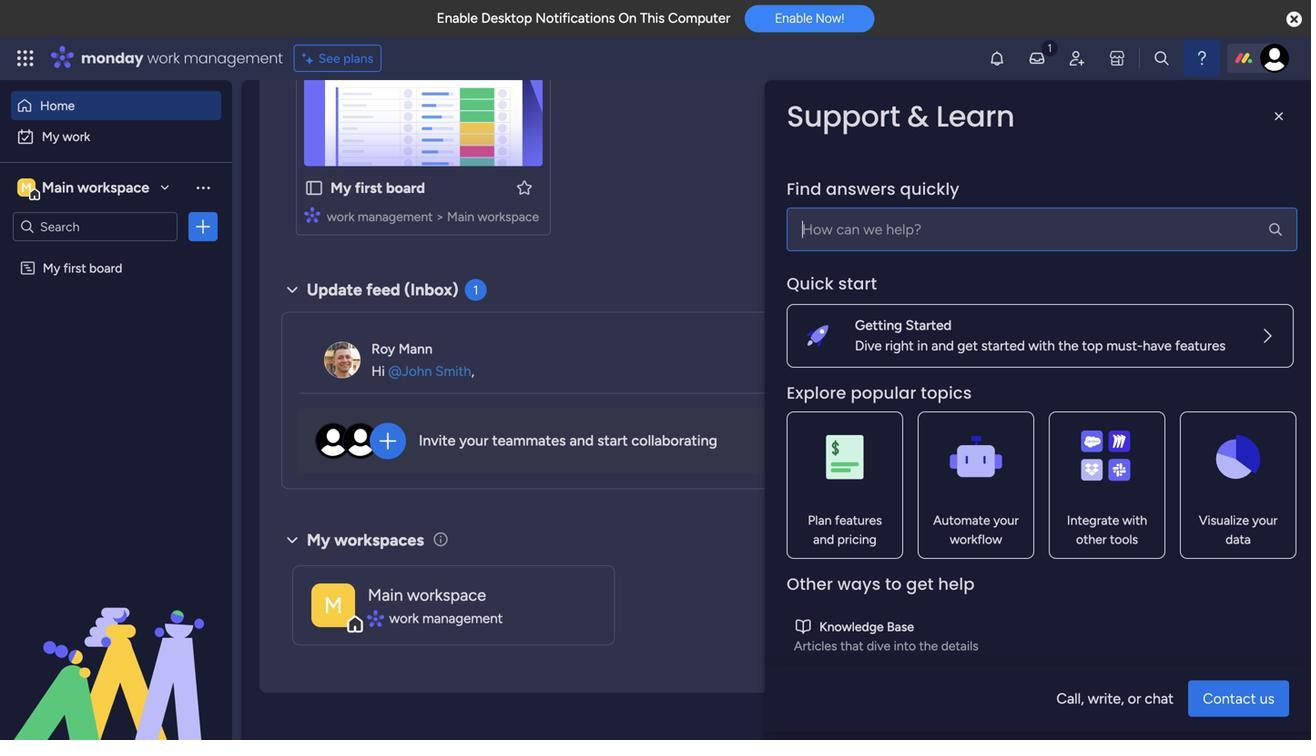 Task type: describe. For each thing, give the bounding box(es) containing it.
and inside plan features and pricing
[[813, 532, 834, 547]]

features inside plan features and pricing
[[835, 513, 882, 528]]

work up update
[[327, 209, 355, 224]]

learn & get inspired
[[1011, 246, 1142, 264]]

close update feed (inbox) image
[[281, 279, 303, 301]]

ways
[[838, 573, 881, 596]]

m for workspace image at the bottom
[[324, 592, 343, 619]]

desktop
[[481, 10, 532, 26]]

help image
[[1193, 49, 1211, 67]]

1 horizontal spatial my first board
[[331, 179, 425, 197]]

>
[[436, 209, 444, 224]]

contact for contact sales meet our sales experts
[[1083, 474, 1131, 489]]

my first board list box
[[0, 249, 232, 530]]

work management > main workspace
[[327, 209, 539, 224]]

workspace options image
[[194, 178, 212, 196]]

& for learn
[[1051, 246, 1060, 264]]

find
[[787, 178, 822, 201]]

help
[[938, 573, 975, 596]]

us
[[1260, 690, 1275, 707]]

0 vertical spatial management
[[184, 48, 283, 68]]

invite for invite
[[884, 433, 916, 449]]

visualize
[[1199, 513, 1249, 528]]

main inside workspace selection 'element'
[[42, 179, 74, 196]]

integrate
[[1067, 513, 1119, 528]]

contact us
[[1203, 690, 1275, 707]]

get inside getting started dive right in and get started with the top must-have features
[[957, 338, 978, 354]]

0 vertical spatial start
[[838, 272, 877, 295]]

quick start
[[787, 272, 877, 295]]

work management
[[389, 610, 503, 627]]

write,
[[1088, 690, 1124, 707]]

integrate with other tools link
[[1049, 412, 1166, 559]]

on
[[619, 10, 637, 26]]

collaborating
[[632, 432, 718, 450]]

explore templates
[[1089, 188, 1206, 205]]

or
[[1128, 690, 1141, 707]]

1 vertical spatial sales
[[1137, 495, 1165, 510]]

my first board inside list box
[[43, 260, 122, 276]]

getting for getting started
[[1083, 299, 1128, 314]]

dapulse close image
[[1287, 10, 1302, 29]]

update feed (inbox)
[[307, 280, 459, 300]]

started inside getting started dive right in and get started with the top must-have features
[[981, 338, 1025, 354]]

other ways to get help
[[787, 573, 975, 596]]

options image
[[194, 218, 212, 236]]

no
[[790, 433, 807, 449]]

enable for enable desktop notifications on this computer
[[437, 10, 478, 26]]

enable desktop notifications on this computer
[[437, 10, 730, 26]]

roy mann image
[[324, 342, 361, 378]]

my inside option
[[42, 129, 59, 144]]

meet
[[1083, 495, 1112, 510]]

templates
[[1141, 188, 1206, 205]]

notifications
[[536, 10, 615, 26]]

monday work management
[[81, 48, 283, 68]]

john smith image
[[1260, 44, 1289, 73]]

invite button
[[877, 427, 923, 456]]

1 vertical spatial start
[[597, 432, 628, 450]]

workspaces
[[334, 530, 424, 550]]

in
[[917, 338, 928, 354]]

nov 17, 2023
[[845, 352, 924, 368]]

public board image
[[304, 178, 324, 198]]

other
[[787, 573, 833, 596]]

no thanks button
[[782, 427, 855, 456]]

that
[[841, 638, 864, 654]]

header element
[[765, 80, 1311, 273]]

contact sales meet our sales experts
[[1083, 474, 1211, 510]]

17,
[[873, 352, 889, 368]]

inspired
[[1089, 246, 1142, 264]]

update feed image
[[1028, 49, 1046, 67]]

home link
[[11, 91, 221, 120]]

explore for explore templates
[[1089, 188, 1137, 205]]

notifications image
[[988, 49, 1006, 67]]

your for workflow
[[994, 513, 1019, 528]]

explore popular topics
[[787, 382, 972, 405]]

learn inside 'header' element
[[936, 96, 1015, 137]]

my right public board icon on the top of page
[[331, 179, 351, 197]]

plan features and pricing link
[[787, 412, 903, 559]]

tools
[[1110, 532, 1138, 547]]

1 vertical spatial workspace
[[478, 209, 539, 224]]

popular
[[851, 382, 917, 405]]

help
[[1234, 694, 1267, 713]]

learn for learn and get support
[[1083, 407, 1114, 423]]

getting started element
[[1011, 280, 1284, 353]]

experts
[[1169, 495, 1211, 510]]

nov
[[845, 352, 870, 368]]

select product image
[[16, 49, 35, 67]]

your for teammates
[[459, 432, 489, 450]]

workspace image
[[311, 584, 355, 627]]

knowledge
[[820, 619, 884, 635]]

with inside integrate with other tools
[[1123, 513, 1147, 528]]

visualize your data
[[1199, 513, 1278, 547]]

must-
[[1107, 338, 1143, 354]]

pricing
[[838, 532, 877, 547]]

workspace inside 'element'
[[77, 179, 149, 196]]

call, write, or chat
[[1057, 690, 1174, 707]]

articles that dive into the details
[[794, 638, 979, 654]]

1 vertical spatial the
[[919, 638, 938, 654]]

contact us button
[[1188, 681, 1289, 717]]

works
[[1222, 320, 1255, 335]]

work inside option
[[63, 129, 90, 144]]

monday marketplace image
[[1108, 49, 1126, 67]]

search container element
[[787, 178, 1298, 251]]

visualize your data link
[[1180, 412, 1297, 559]]

2 horizontal spatial main
[[447, 209, 475, 224]]

our
[[1115, 495, 1134, 510]]

computer
[[668, 10, 730, 26]]

2 vertical spatial main
[[368, 585, 403, 605]]

1 horizontal spatial started
[[1131, 299, 1173, 314]]

help center element
[[1011, 368, 1284, 441]]

explore templates button
[[1022, 178, 1273, 214]]

getting started logo image
[[807, 325, 829, 347]]

the inside getting started dive right in and get started with the top must-have features
[[1059, 338, 1079, 354]]

answers
[[826, 178, 896, 201]]

add to favorites image
[[515, 178, 534, 197]]

see plans button
[[294, 45, 382, 72]]

invite members image
[[1068, 49, 1086, 67]]

find answers quickly
[[787, 178, 960, 201]]

data
[[1226, 532, 1251, 547]]

templates image image
[[1027, 0, 1268, 109]]

with inside getting started dive right in and get started with the top must-have features
[[1028, 338, 1055, 354]]

and inside help center 'element'
[[1117, 407, 1138, 423]]

articles
[[794, 638, 837, 654]]

learn for learn & get inspired
[[1011, 246, 1047, 264]]

monday
[[81, 48, 143, 68]]

workspace image
[[17, 178, 36, 198]]

learn and get support
[[1083, 407, 1209, 423]]

explore for explore popular topics
[[787, 382, 846, 405]]

started
[[906, 317, 952, 334]]

my inside list box
[[43, 260, 60, 276]]

enable now! button
[[745, 5, 875, 32]]

see
[[318, 51, 340, 66]]

get right to
[[906, 573, 934, 596]]



Task type: locate. For each thing, give the bounding box(es) containing it.
1 vertical spatial contact
[[1203, 690, 1256, 707]]

and left support
[[1117, 407, 1138, 423]]

contact inside contact sales meet our sales experts
[[1083, 474, 1131, 489]]

invite your teammates and start collaborating
[[419, 432, 718, 450]]

0 horizontal spatial start
[[597, 432, 628, 450]]

explore inside button
[[1089, 188, 1137, 205]]

1 horizontal spatial m
[[324, 592, 343, 619]]

1
[[473, 282, 479, 298]]

with left top
[[1028, 338, 1055, 354]]

roy mann
[[372, 341, 433, 357]]

0 horizontal spatial &
[[907, 96, 929, 137]]

invite inside button
[[884, 433, 916, 449]]

0 horizontal spatial main
[[42, 179, 74, 196]]

and right "in"
[[932, 338, 954, 354]]

1 horizontal spatial features
[[1175, 338, 1226, 354]]

with down our
[[1123, 513, 1147, 528]]

0 horizontal spatial started
[[981, 338, 1025, 354]]

no thanks
[[790, 433, 848, 449]]

1 enable from the left
[[437, 10, 478, 26]]

0 vertical spatial board
[[386, 179, 425, 197]]

1 vertical spatial main workspace
[[368, 585, 486, 605]]

1 vertical spatial my first board
[[43, 260, 122, 276]]

1 horizontal spatial enable
[[775, 11, 813, 26]]

see plans
[[318, 51, 373, 66]]

1 horizontal spatial main workspace
[[368, 585, 486, 605]]

learn up top
[[1083, 320, 1114, 335]]

automate your workflow
[[933, 513, 1019, 547]]

lottie animation element
[[0, 556, 232, 740]]

the left top
[[1059, 338, 1079, 354]]

1 horizontal spatial main
[[368, 585, 403, 605]]

1 horizontal spatial the
[[1059, 338, 1079, 354]]

first inside list box
[[63, 260, 86, 276]]

have
[[1143, 338, 1172, 354]]

getting started dive right in and get started with the top must-have features
[[855, 317, 1226, 354]]

board up work management > main workspace
[[386, 179, 425, 197]]

option
[[0, 252, 232, 255]]

main right workspace icon in the left of the page
[[42, 179, 74, 196]]

sales right our
[[1137, 495, 1165, 510]]

0 vertical spatial started
[[1131, 299, 1173, 314]]

getting
[[1083, 299, 1128, 314], [855, 317, 902, 334]]

&
[[907, 96, 929, 137], [1051, 246, 1060, 264]]

getting inside getting started element
[[1083, 299, 1128, 314]]

0 horizontal spatial features
[[835, 513, 882, 528]]

your left teammates
[[459, 432, 489, 450]]

2 enable from the left
[[775, 11, 813, 26]]

1 vertical spatial m
[[324, 592, 343, 619]]

get right "in"
[[957, 338, 978, 354]]

1 vertical spatial main
[[447, 209, 475, 224]]

0 horizontal spatial getting
[[855, 317, 902, 334]]

& inside 'header' element
[[907, 96, 929, 137]]

contact for contact us
[[1203, 690, 1256, 707]]

0 horizontal spatial first
[[63, 260, 86, 276]]

0 horizontal spatial invite
[[419, 432, 456, 450]]

the
[[1059, 338, 1079, 354], [919, 638, 938, 654]]

thanks
[[810, 433, 848, 449]]

& up quickly
[[907, 96, 929, 137]]

feed
[[366, 280, 400, 300]]

0 vertical spatial &
[[907, 96, 929, 137]]

chat
[[1145, 690, 1174, 707]]

0 horizontal spatial explore
[[787, 382, 846, 405]]

automate your workflow link
[[918, 412, 1034, 559]]

2023
[[893, 352, 924, 368]]

m for workspace icon in the left of the page
[[21, 180, 32, 195]]

first down search in workspace field
[[63, 260, 86, 276]]

& for support
[[907, 96, 929, 137]]

and right teammates
[[570, 432, 594, 450]]

my
[[42, 129, 59, 144], [331, 179, 351, 197], [43, 260, 60, 276], [307, 530, 330, 550]]

home option
[[11, 91, 221, 120]]

and
[[932, 338, 954, 354], [1117, 407, 1138, 423], [570, 432, 594, 450], [813, 532, 834, 547]]

0 vertical spatial the
[[1059, 338, 1079, 354]]

Search in workspace field
[[38, 216, 152, 237]]

close my workspaces image
[[281, 529, 303, 551]]

1 vertical spatial &
[[1051, 246, 1060, 264]]

1 vertical spatial management
[[358, 209, 433, 224]]

workspace selection element
[[17, 177, 152, 200]]

with
[[1028, 338, 1055, 354], [1123, 513, 1147, 528]]

0 vertical spatial features
[[1175, 338, 1226, 354]]

teammates
[[492, 432, 566, 450]]

0 horizontal spatial contact
[[1083, 474, 1131, 489]]

features down monday.com
[[1175, 338, 1226, 354]]

start right quick
[[838, 272, 877, 295]]

& left inspired
[[1051, 246, 1060, 264]]

quickly
[[900, 178, 960, 201]]

m inside workspace image
[[324, 592, 343, 619]]

my workspaces
[[307, 530, 424, 550]]

0 vertical spatial my first board
[[331, 179, 425, 197]]

started right "in"
[[981, 338, 1025, 354]]

0 vertical spatial main
[[42, 179, 74, 196]]

and down plan
[[813, 532, 834, 547]]

learn how monday.com works
[[1083, 320, 1255, 335]]

1 horizontal spatial &
[[1051, 246, 1060, 264]]

my first board
[[331, 179, 425, 197], [43, 260, 122, 276]]

get left inspired
[[1064, 246, 1086, 264]]

1 horizontal spatial board
[[386, 179, 425, 197]]

1 image
[[1042, 37, 1058, 58]]

main right >
[[447, 209, 475, 224]]

work right workspace image at the bottom
[[389, 610, 419, 627]]

automate
[[933, 513, 990, 528]]

learn inside help center 'element'
[[1083, 407, 1114, 423]]

how
[[1117, 320, 1142, 335]]

my right close my workspaces "icon"
[[307, 530, 330, 550]]

my first board up work management > main workspace
[[331, 179, 425, 197]]

1 horizontal spatial getting
[[1083, 299, 1128, 314]]

sales
[[1134, 474, 1162, 489], [1137, 495, 1165, 510]]

workspace down add to favorites image
[[478, 209, 539, 224]]

search everything image
[[1153, 49, 1171, 67]]

board
[[386, 179, 425, 197], [89, 260, 122, 276]]

dive
[[855, 338, 882, 354]]

1 vertical spatial with
[[1123, 513, 1147, 528]]

1 horizontal spatial contact
[[1203, 690, 1256, 707]]

plans
[[343, 51, 373, 66]]

1 vertical spatial board
[[89, 260, 122, 276]]

the right into
[[919, 638, 938, 654]]

0 vertical spatial m
[[21, 180, 32, 195]]

main workspace up work management
[[368, 585, 486, 605]]

get
[[1064, 246, 1086, 264], [957, 338, 978, 354], [1142, 407, 1161, 423], [906, 573, 934, 596]]

getting for getting started dive right in and get started with the top must-have features
[[855, 317, 902, 334]]

contact sales element
[[1011, 455, 1284, 528]]

your inside visualize your data
[[1252, 513, 1278, 528]]

0 horizontal spatial my first board
[[43, 260, 122, 276]]

2 horizontal spatial your
[[1252, 513, 1278, 528]]

learn inside getting started element
[[1083, 320, 1114, 335]]

0 horizontal spatial board
[[89, 260, 122, 276]]

help button
[[1219, 688, 1282, 718]]

my down search in workspace field
[[43, 260, 60, 276]]

learn for learn how monday.com works
[[1083, 320, 1114, 335]]

2 vertical spatial workspace
[[407, 585, 486, 605]]

this
[[640, 10, 665, 26]]

1 horizontal spatial with
[[1123, 513, 1147, 528]]

invite for invite your teammates and start collaborating
[[419, 432, 456, 450]]

1 vertical spatial started
[[981, 338, 1025, 354]]

features
[[1175, 338, 1226, 354], [835, 513, 882, 528]]

quick
[[787, 272, 834, 295]]

getting inside getting started dive right in and get started with the top must-have features
[[855, 317, 902, 334]]

1 vertical spatial getting
[[855, 317, 902, 334]]

update
[[307, 280, 362, 300]]

invite
[[419, 432, 456, 450], [884, 433, 916, 449]]

mann
[[399, 341, 433, 357]]

get inside help center 'element'
[[1142, 407, 1161, 423]]

roy
[[372, 341, 395, 357]]

knowledge base
[[820, 619, 914, 635]]

get left support
[[1142, 407, 1161, 423]]

0 vertical spatial getting
[[1083, 299, 1128, 314]]

support & learn
[[787, 96, 1015, 137]]

features up pricing
[[835, 513, 882, 528]]

start left collaborating
[[597, 432, 628, 450]]

link container element
[[794, 617, 1287, 637]]

call,
[[1057, 690, 1084, 707]]

work
[[147, 48, 180, 68], [63, 129, 90, 144], [327, 209, 355, 224], [389, 610, 419, 627]]

your right visualize
[[1252, 513, 1278, 528]]

board inside the my first board list box
[[89, 260, 122, 276]]

management
[[184, 48, 283, 68], [358, 209, 433, 224], [422, 610, 503, 627]]

work right monday
[[147, 48, 180, 68]]

learn down notifications icon
[[936, 96, 1015, 137]]

plan
[[808, 513, 832, 528]]

0 vertical spatial workspace
[[77, 179, 149, 196]]

main workspace up search in workspace field
[[42, 179, 149, 196]]

plan features and pricing
[[808, 513, 882, 547]]

topics
[[921, 382, 972, 405]]

0 horizontal spatial m
[[21, 180, 32, 195]]

0 vertical spatial explore
[[1089, 188, 1137, 205]]

main workspace inside workspace selection 'element'
[[42, 179, 149, 196]]

learn up getting started dive right in and get started with the top must-have features on the top right of page
[[1011, 246, 1047, 264]]

contact left us on the bottom
[[1203, 690, 1256, 707]]

features inside getting started dive right in and get started with the top must-have features
[[1175, 338, 1226, 354]]

explore up no thanks
[[787, 382, 846, 405]]

now!
[[816, 11, 844, 26]]

your for data
[[1252, 513, 1278, 528]]

1 horizontal spatial start
[[838, 272, 877, 295]]

enable inside button
[[775, 11, 813, 26]]

0 horizontal spatial with
[[1028, 338, 1055, 354]]

management for work management > main workspace
[[358, 209, 433, 224]]

first right public board icon on the top of page
[[355, 179, 383, 197]]

1 vertical spatial features
[[835, 513, 882, 528]]

my work option
[[11, 122, 221, 151]]

management for work management
[[422, 610, 503, 627]]

support
[[1164, 407, 1209, 423]]

learn down top
[[1083, 407, 1114, 423]]

monday.com
[[1145, 320, 1219, 335]]

your up 'workflow'
[[994, 513, 1019, 528]]

support
[[787, 96, 900, 137]]

0 vertical spatial with
[[1028, 338, 1055, 354]]

enable left desktop
[[437, 10, 478, 26]]

details
[[941, 638, 979, 654]]

main right workspace image at the bottom
[[368, 585, 403, 605]]

getting up how
[[1083, 299, 1128, 314]]

0 horizontal spatial enable
[[437, 10, 478, 26]]

enable left now!
[[775, 11, 813, 26]]

and inside getting started dive right in and get started with the top must-have features
[[932, 338, 954, 354]]

explore up inspired
[[1089, 188, 1137, 205]]

start
[[838, 272, 877, 295], [597, 432, 628, 450]]

my first board down search in workspace field
[[43, 260, 122, 276]]

lottie animation image
[[0, 556, 232, 740]]

0 vertical spatial first
[[355, 179, 383, 197]]

(inbox)
[[404, 280, 459, 300]]

getting started
[[1083, 299, 1173, 314]]

getting up dive
[[855, 317, 902, 334]]

board down search in workspace field
[[89, 260, 122, 276]]

contact up "meet"
[[1083, 474, 1131, 489]]

workspace up work management
[[407, 585, 486, 605]]

0 vertical spatial contact
[[1083, 474, 1131, 489]]

1 horizontal spatial invite
[[884, 433, 916, 449]]

0 horizontal spatial your
[[459, 432, 489, 450]]

work down home at the left
[[63, 129, 90, 144]]

0 horizontal spatial the
[[919, 638, 938, 654]]

contact
[[1083, 474, 1131, 489], [1203, 690, 1256, 707]]

1 horizontal spatial first
[[355, 179, 383, 197]]

into
[[894, 638, 916, 654]]

m inside workspace icon
[[21, 180, 32, 195]]

base
[[887, 619, 914, 635]]

1 horizontal spatial explore
[[1089, 188, 1137, 205]]

How can we help? search field
[[787, 208, 1298, 251]]

1 vertical spatial first
[[63, 260, 86, 276]]

0 vertical spatial main workspace
[[42, 179, 149, 196]]

1 horizontal spatial your
[[994, 513, 1019, 528]]

2 vertical spatial management
[[422, 610, 503, 627]]

other
[[1076, 532, 1107, 547]]

started up learn how monday.com works
[[1131, 299, 1173, 314]]

your inside automate your workflow
[[994, 513, 1019, 528]]

my down home at the left
[[42, 129, 59, 144]]

1 vertical spatial explore
[[787, 382, 846, 405]]

contact inside button
[[1203, 690, 1256, 707]]

sales up our
[[1134, 474, 1162, 489]]

workflow
[[950, 532, 1002, 547]]

dive
[[867, 638, 891, 654]]

home
[[40, 98, 75, 113]]

first
[[355, 179, 383, 197], [63, 260, 86, 276]]

0 horizontal spatial main workspace
[[42, 179, 149, 196]]

enable for enable now!
[[775, 11, 813, 26]]

right
[[885, 338, 914, 354]]

0 vertical spatial sales
[[1134, 474, 1162, 489]]

workspace up search in workspace field
[[77, 179, 149, 196]]



Task type: vqa. For each thing, say whether or not it's contained in the screenshot.
top started
yes



